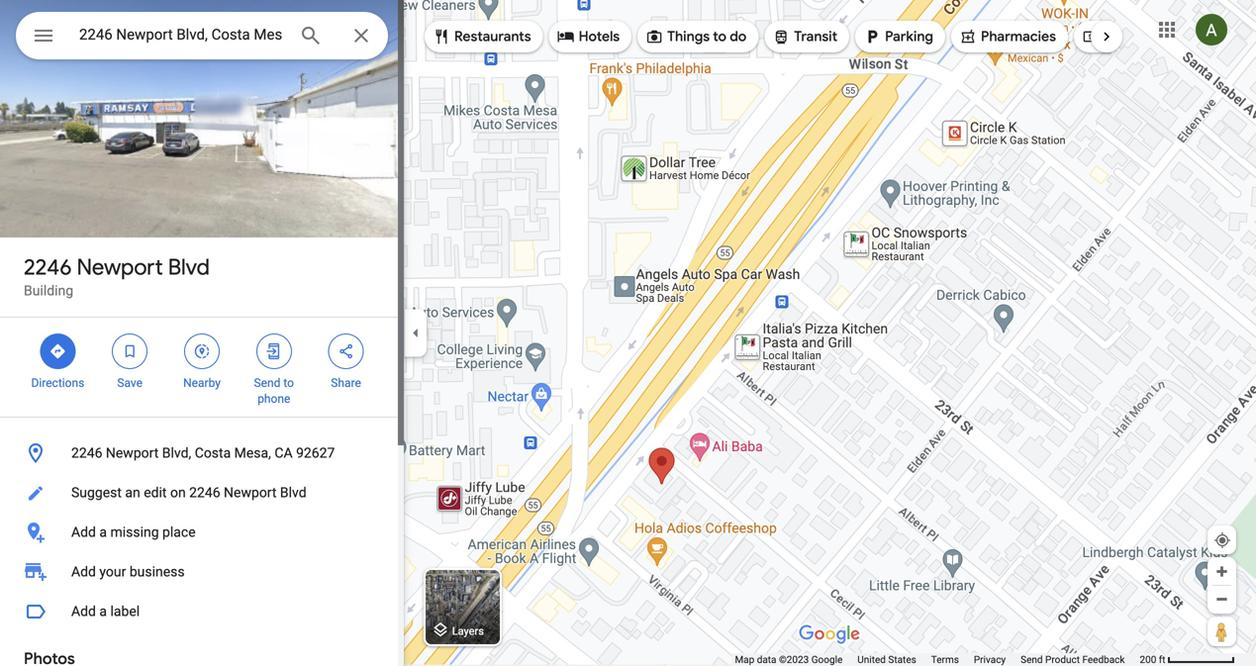 Task type: describe. For each thing, give the bounding box(es) containing it.
place
[[162, 524, 196, 540]]

2246 for blvd,
[[71, 445, 102, 461]]

send to phone
[[254, 376, 294, 406]]

2246 newport blvd building
[[24, 253, 210, 299]]

directions
[[31, 376, 84, 390]]

suggest an edit on 2246 newport blvd
[[71, 485, 306, 501]]

send product feedback
[[1021, 654, 1125, 666]]

send product feedback button
[[1021, 653, 1125, 666]]


[[32, 21, 55, 50]]


[[863, 26, 881, 48]]

 atms
[[1082, 26, 1139, 48]]

costa
[[195, 445, 231, 461]]

nearby
[[183, 376, 221, 390]]

 things to do
[[646, 26, 747, 48]]


[[49, 341, 67, 362]]

missing
[[110, 524, 159, 540]]

 restaurants
[[433, 26, 531, 48]]

zoom out image
[[1215, 592, 1229, 607]]

add for add a missing place
[[71, 524, 96, 540]]

do
[[730, 28, 747, 46]]

send for send product feedback
[[1021, 654, 1043, 666]]

 parking
[[863, 26, 933, 48]]


[[265, 341, 283, 362]]

google maps element
[[0, 0, 1256, 666]]

feedback
[[1082, 654, 1125, 666]]


[[193, 341, 211, 362]]

states
[[888, 654, 916, 666]]

newport for blvd,
[[106, 445, 159, 461]]

restaurants
[[454, 28, 531, 46]]


[[121, 341, 139, 362]]

200 ft
[[1140, 654, 1166, 666]]

send for send to phone
[[254, 376, 281, 390]]

2246 inside "button"
[[189, 485, 220, 501]]

atms
[[1104, 28, 1139, 46]]

actions for 2246 newport blvd region
[[0, 318, 404, 417]]

parking
[[885, 28, 933, 46]]

pharmacies
[[981, 28, 1056, 46]]


[[646, 26, 663, 48]]

add a label
[[71, 603, 140, 620]]

 hotels
[[557, 26, 620, 48]]

2246 newport blvd main content
[[0, 0, 404, 666]]

2246 Newport Blvd, Costa Mesa, CA 92627 field
[[16, 12, 388, 59]]


[[959, 26, 977, 48]]

a for missing
[[99, 524, 107, 540]]

200 ft button
[[1140, 654, 1235, 666]]

ft
[[1159, 654, 1166, 666]]

to inside send to phone
[[283, 376, 294, 390]]

2246 newport blvd, costa mesa, ca 92627 button
[[0, 434, 404, 473]]

add your business link
[[0, 552, 404, 592]]

privacy
[[974, 654, 1006, 666]]

google
[[811, 654, 843, 666]]

ca
[[275, 445, 293, 461]]

next page image
[[1098, 28, 1116, 46]]

hotels
[[579, 28, 620, 46]]

an
[[125, 485, 140, 501]]

phone
[[258, 392, 290, 406]]

 pharmacies
[[959, 26, 1056, 48]]

united states
[[858, 654, 916, 666]]

suggest an edit on 2246 newport blvd button
[[0, 473, 404, 513]]

add a missing place button
[[0, 513, 404, 552]]

newport for blvd
[[77, 253, 163, 281]]

blvd inside 2246 newport blvd building
[[168, 253, 210, 281]]



Task type: locate. For each thing, give the bounding box(es) containing it.
send inside "button"
[[1021, 654, 1043, 666]]

add for add a label
[[71, 603, 96, 620]]

blvd up 
[[168, 253, 210, 281]]

a inside "button"
[[99, 524, 107, 540]]

collapse side panel image
[[405, 322, 427, 344]]

add left label
[[71, 603, 96, 620]]

blvd,
[[162, 445, 191, 461]]

newport up  at left bottom
[[77, 253, 163, 281]]

business
[[129, 564, 185, 580]]

0 vertical spatial 2246
[[24, 253, 72, 281]]

transit
[[794, 28, 837, 46]]

send inside send to phone
[[254, 376, 281, 390]]

newport down mesa,
[[224, 485, 277, 501]]

mesa,
[[234, 445, 271, 461]]

add your business
[[71, 564, 185, 580]]

show your location image
[[1214, 532, 1231, 549]]

a for label
[[99, 603, 107, 620]]


[[557, 26, 575, 48]]

to left do
[[713, 28, 727, 46]]

a left missing
[[99, 524, 107, 540]]

2246 up building
[[24, 253, 72, 281]]

0 vertical spatial add
[[71, 524, 96, 540]]

newport
[[77, 253, 163, 281], [106, 445, 159, 461], [224, 485, 277, 501]]

product
[[1045, 654, 1080, 666]]

add
[[71, 524, 96, 540], [71, 564, 96, 580], [71, 603, 96, 620]]

2 a from the top
[[99, 603, 107, 620]]

none field inside 2246 newport blvd, costa mesa, ca 92627 'field'
[[79, 23, 283, 47]]

 transit
[[772, 26, 837, 48]]

0 vertical spatial to
[[713, 28, 727, 46]]

add inside add your business link
[[71, 564, 96, 580]]

send
[[254, 376, 281, 390], [1021, 654, 1043, 666]]

add a missing place
[[71, 524, 196, 540]]

footer inside google maps element
[[735, 653, 1140, 666]]

on
[[170, 485, 186, 501]]

©2023
[[779, 654, 809, 666]]

suggest
[[71, 485, 122, 501]]

add left your
[[71, 564, 96, 580]]

1 vertical spatial a
[[99, 603, 107, 620]]

building
[[24, 283, 73, 299]]

edit
[[144, 485, 167, 501]]

data
[[757, 654, 777, 666]]

newport inside "button"
[[224, 485, 277, 501]]

3 add from the top
[[71, 603, 96, 620]]

0 vertical spatial blvd
[[168, 253, 210, 281]]

2246 up suggest
[[71, 445, 102, 461]]

2 add from the top
[[71, 564, 96, 580]]

add inside add a label button
[[71, 603, 96, 620]]

add for add your business
[[71, 564, 96, 580]]

blvd down ca
[[280, 485, 306, 501]]

a
[[99, 524, 107, 540], [99, 603, 107, 620]]

layers
[[452, 625, 484, 637]]

2 vertical spatial 2246
[[189, 485, 220, 501]]

None field
[[79, 23, 283, 47]]

your
[[99, 564, 126, 580]]

0 vertical spatial send
[[254, 376, 281, 390]]

add inside add a missing place "button"
[[71, 524, 96, 540]]

1 horizontal spatial send
[[1021, 654, 1043, 666]]

2 vertical spatial add
[[71, 603, 96, 620]]

terms button
[[931, 653, 959, 666]]

map data ©2023 google
[[735, 654, 843, 666]]

1 add from the top
[[71, 524, 96, 540]]

blvd
[[168, 253, 210, 281], [280, 485, 306, 501]]

1 vertical spatial add
[[71, 564, 96, 580]]

1 vertical spatial send
[[1021, 654, 1043, 666]]


[[1082, 26, 1100, 48]]

1 vertical spatial to
[[283, 376, 294, 390]]

2246 inside button
[[71, 445, 102, 461]]

to
[[713, 28, 727, 46], [283, 376, 294, 390]]

a inside button
[[99, 603, 107, 620]]

available search options for this area region
[[410, 13, 1151, 60]]

label
[[110, 603, 140, 620]]

0 horizontal spatial to
[[283, 376, 294, 390]]

92627
[[296, 445, 335, 461]]

things
[[667, 28, 710, 46]]

200
[[1140, 654, 1156, 666]]

0 vertical spatial newport
[[77, 253, 163, 281]]

2246
[[24, 253, 72, 281], [71, 445, 102, 461], [189, 485, 220, 501]]

a left label
[[99, 603, 107, 620]]

 search field
[[16, 12, 388, 63]]

blvd inside "button"
[[280, 485, 306, 501]]

newport inside 2246 newport blvd building
[[77, 253, 163, 281]]

footer containing map data ©2023 google
[[735, 653, 1140, 666]]

add a label button
[[0, 592, 404, 632]]

show street view coverage image
[[1208, 617, 1236, 646]]

footer
[[735, 653, 1140, 666]]


[[433, 26, 450, 48]]

newport inside button
[[106, 445, 159, 461]]

1 vertical spatial 2246
[[71, 445, 102, 461]]

newport up an
[[106, 445, 159, 461]]

2246 for blvd
[[24, 253, 72, 281]]

to inside  things to do
[[713, 28, 727, 46]]

united
[[858, 654, 886, 666]]

share
[[331, 376, 361, 390]]

google account: angela cha  
(angela.cha@adept.ai) image
[[1196, 14, 1227, 46]]

map
[[735, 654, 754, 666]]

 button
[[16, 12, 71, 63]]

1 vertical spatial blvd
[[280, 485, 306, 501]]

send up phone
[[254, 376, 281, 390]]

save
[[117, 376, 143, 390]]


[[337, 341, 355, 362]]

0 horizontal spatial send
[[254, 376, 281, 390]]

1 horizontal spatial to
[[713, 28, 727, 46]]

0 horizontal spatial blvd
[[168, 253, 210, 281]]

1 vertical spatial newport
[[106, 445, 159, 461]]

zoom in image
[[1215, 564, 1229, 579]]

united states button
[[858, 653, 916, 666]]

terms
[[931, 654, 959, 666]]

2246 right on
[[189, 485, 220, 501]]

add down suggest
[[71, 524, 96, 540]]

to up phone
[[283, 376, 294, 390]]

2246 inside 2246 newport blvd building
[[24, 253, 72, 281]]

2246 newport blvd, costa mesa, ca 92627
[[71, 445, 335, 461]]

privacy button
[[974, 653, 1006, 666]]

1 horizontal spatial blvd
[[280, 485, 306, 501]]

1 a from the top
[[99, 524, 107, 540]]

0 vertical spatial a
[[99, 524, 107, 540]]

2 vertical spatial newport
[[224, 485, 277, 501]]

send left "product"
[[1021, 654, 1043, 666]]


[[772, 26, 790, 48]]



Task type: vqa. For each thing, say whether or not it's contained in the screenshot.
(5) on the left
no



